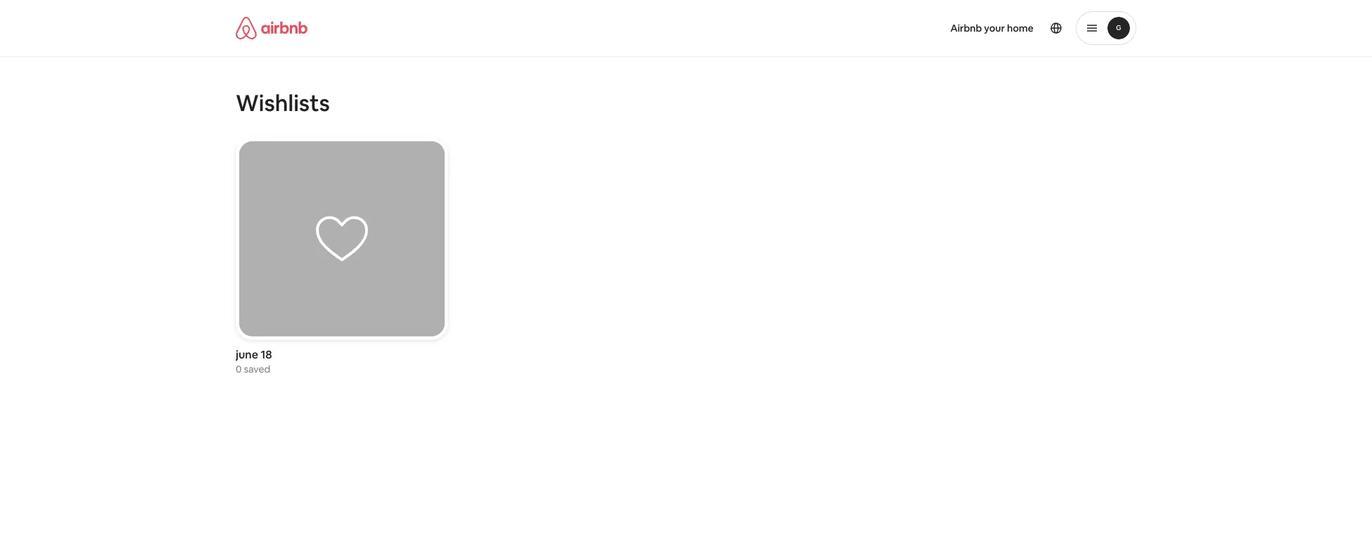 Task type: locate. For each thing, give the bounding box(es) containing it.
0
[[236, 363, 242, 375]]

saved
[[244, 363, 271, 375]]

airbnb
[[951, 22, 982, 34]]

june
[[236, 348, 258, 362]]

profile element
[[703, 0, 1137, 56]]



Task type: vqa. For each thing, say whether or not it's contained in the screenshot.
Airbnb your home
yes



Task type: describe. For each thing, give the bounding box(es) containing it.
june 18 0 saved
[[236, 348, 272, 375]]

home
[[1007, 22, 1034, 34]]

wishlists
[[236, 88, 330, 118]]

airbnb your home
[[951, 22, 1034, 34]]

your
[[985, 22, 1005, 34]]

18
[[261, 348, 272, 362]]

airbnb your home link
[[942, 13, 1043, 43]]



